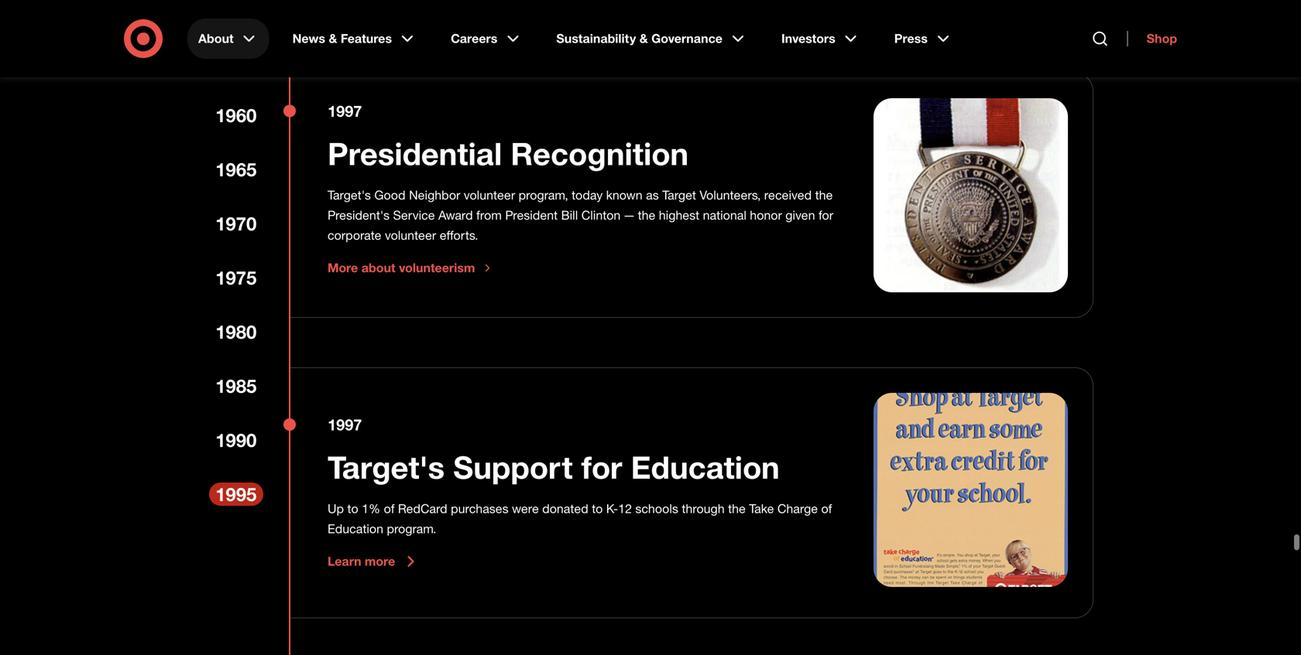 Task type: vqa. For each thing, say whether or not it's contained in the screenshot.
1975 link
yes



Task type: locate. For each thing, give the bounding box(es) containing it.
about
[[361, 261, 395, 276]]

& inside "link"
[[639, 31, 648, 46]]

1 vertical spatial volunteer
[[385, 228, 436, 243]]

volunteer down service
[[385, 228, 436, 243]]

from
[[476, 208, 502, 223]]

1 & from the left
[[329, 31, 337, 46]]

target's inside target's good neighbor volunteer program, today known as target volunteers, received the president's service award from president bill clinton — the highest national honor given for corporate volunteer efforts.
[[328, 188, 371, 203]]

target's up 1%
[[328, 449, 445, 487]]

1995 link
[[209, 483, 263, 506]]

1 horizontal spatial for
[[819, 208, 833, 223]]

through
[[682, 502, 725, 517]]

1 vertical spatial target's
[[328, 449, 445, 487]]

careers
[[451, 31, 497, 46]]

1 1997 from the top
[[328, 102, 362, 120]]

to
[[347, 502, 358, 517], [592, 502, 603, 517]]

honor
[[750, 208, 782, 223]]

& for governance
[[639, 31, 648, 46]]

1975 link
[[209, 266, 263, 290]]

received
[[764, 188, 812, 203]]

1 vertical spatial the
[[638, 208, 655, 223]]

charge
[[777, 502, 818, 517]]

0 horizontal spatial &
[[329, 31, 337, 46]]

0 vertical spatial education
[[631, 449, 780, 487]]

clinton
[[581, 208, 621, 223]]

national
[[703, 208, 746, 223]]

2 1997 from the top
[[328, 416, 362, 435]]

of
[[384, 502, 395, 517], [821, 502, 832, 517]]

program,
[[519, 188, 568, 203]]

0 horizontal spatial for
[[581, 449, 622, 487]]

1 horizontal spatial the
[[728, 502, 746, 517]]

education down 1%
[[328, 522, 383, 537]]

target's support for education
[[328, 449, 780, 487]]

2 & from the left
[[639, 31, 648, 46]]

target's up president's
[[328, 188, 371, 203]]

—
[[624, 208, 634, 223]]

1 horizontal spatial of
[[821, 502, 832, 517]]

of right charge
[[821, 502, 832, 517]]

for inside target's good neighbor volunteer program, today known as target volunteers, received the president's service award from president bill clinton — the highest national honor given for corporate volunteer efforts.
[[819, 208, 833, 223]]

target's for target's support for education
[[328, 449, 445, 487]]

target
[[662, 188, 696, 203]]

president's
[[328, 208, 390, 223]]

for right 'given'
[[819, 208, 833, 223]]

2 target's from the top
[[328, 449, 445, 487]]

highest
[[659, 208, 699, 223]]

1990 link
[[209, 429, 263, 452]]

known
[[606, 188, 643, 203]]

1 horizontal spatial volunteer
[[464, 188, 515, 203]]

0 horizontal spatial to
[[347, 502, 358, 517]]

0 vertical spatial volunteer
[[464, 188, 515, 203]]

0 vertical spatial for
[[819, 208, 833, 223]]

1%
[[362, 502, 380, 517]]

& left governance
[[639, 31, 648, 46]]

target's for target's good neighbor volunteer program, today known as target volunteers, received the president's service award from president bill clinton — the highest national honor given for corporate volunteer efforts.
[[328, 188, 371, 203]]

1 vertical spatial 1997
[[328, 416, 362, 435]]

volunteer
[[464, 188, 515, 203], [385, 228, 436, 243]]

president
[[505, 208, 558, 223]]

more
[[328, 261, 358, 276]]

12
[[618, 502, 632, 517]]

0 horizontal spatial education
[[328, 522, 383, 537]]

the
[[815, 188, 833, 203], [638, 208, 655, 223], [728, 502, 746, 517]]

the right received
[[815, 188, 833, 203]]

the left take
[[728, 502, 746, 517]]

purchases
[[451, 502, 508, 517]]

volunteerism
[[399, 261, 475, 276]]

education up through
[[631, 449, 780, 487]]

0 vertical spatial 1997
[[328, 102, 362, 120]]

& right the news
[[329, 31, 337, 46]]

1 horizontal spatial education
[[631, 449, 780, 487]]

support
[[453, 449, 573, 487]]

to right up
[[347, 502, 358, 517]]

for up k-
[[581, 449, 622, 487]]

neighbor
[[409, 188, 460, 203]]

take
[[749, 502, 774, 517]]

0 horizontal spatial of
[[384, 502, 395, 517]]

2 to from the left
[[592, 502, 603, 517]]

to left k-
[[592, 502, 603, 517]]

more about volunteerism link
[[328, 261, 494, 276]]

1965 link
[[209, 158, 263, 181]]

news & features
[[292, 31, 392, 46]]

governance
[[651, 31, 723, 46]]

1995
[[215, 484, 257, 506]]

2 vertical spatial the
[[728, 502, 746, 517]]

more
[[365, 555, 395, 570]]

1970
[[215, 213, 257, 235]]

sustainability
[[556, 31, 636, 46]]

more about volunteerism
[[328, 261, 475, 276]]

1 target's from the top
[[328, 188, 371, 203]]

target's support for education button
[[328, 449, 780, 487]]

0 horizontal spatial the
[[638, 208, 655, 223]]

0 vertical spatial target's
[[328, 188, 371, 203]]

1 horizontal spatial to
[[592, 502, 603, 517]]

0 horizontal spatial volunteer
[[385, 228, 436, 243]]

of right 1%
[[384, 502, 395, 517]]

news
[[292, 31, 325, 46]]

&
[[329, 31, 337, 46], [639, 31, 648, 46]]

program.
[[387, 522, 436, 537]]

1 vertical spatial education
[[328, 522, 383, 537]]

1990
[[215, 429, 257, 452]]

efforts.
[[440, 228, 478, 243]]

target's
[[328, 188, 371, 203], [328, 449, 445, 487]]

were
[[512, 502, 539, 517]]

target's inside button
[[328, 449, 445, 487]]

1 horizontal spatial &
[[639, 31, 648, 46]]

education
[[631, 449, 780, 487], [328, 522, 383, 537]]

0 vertical spatial the
[[815, 188, 833, 203]]

about
[[198, 31, 234, 46]]

learn more button
[[328, 553, 420, 572]]

1 vertical spatial for
[[581, 449, 622, 487]]

volunteer up from on the left of the page
[[464, 188, 515, 203]]

redcard
[[398, 502, 447, 517]]

target's good neighbor volunteer program, today known as target volunteers, received the president's service award from president bill clinton — the highest national honor given for corporate volunteer efforts.
[[328, 188, 833, 243]]

careers link
[[440, 19, 533, 59]]

for
[[819, 208, 833, 223], [581, 449, 622, 487]]

presidential recognition
[[328, 135, 689, 173]]

1980 link
[[209, 321, 263, 344]]

learn more
[[328, 555, 395, 570]]

1975
[[215, 267, 257, 289]]

1965
[[215, 158, 257, 181]]

shop
[[1147, 31, 1177, 46]]

1997
[[328, 102, 362, 120], [328, 416, 362, 435]]

the right the —
[[638, 208, 655, 223]]

donated
[[542, 502, 588, 517]]



Task type: describe. For each thing, give the bounding box(es) containing it.
given
[[785, 208, 815, 223]]

learn
[[328, 555, 361, 570]]

corporate
[[328, 228, 381, 243]]

& for features
[[329, 31, 337, 46]]

bill
[[561, 208, 578, 223]]

for inside button
[[581, 449, 622, 487]]

2 horizontal spatial the
[[815, 188, 833, 203]]

schools
[[635, 502, 678, 517]]

sustainability & governance
[[556, 31, 723, 46]]

today
[[572, 188, 603, 203]]

1960 link
[[209, 104, 263, 127]]

as
[[646, 188, 659, 203]]

good
[[374, 188, 406, 203]]

1980
[[215, 321, 257, 343]]

news & features link
[[282, 19, 428, 59]]

1 of from the left
[[384, 502, 395, 517]]

volunteers,
[[700, 188, 761, 203]]

investors link
[[771, 19, 871, 59]]

1985
[[215, 375, 257, 398]]

shop link
[[1127, 31, 1177, 46]]

up to 1% of redcard purchases were donated to k-12 schools through the take charge of education program.
[[328, 502, 832, 537]]

1985 link
[[209, 375, 263, 398]]

text image
[[874, 393, 1068, 588]]

up
[[328, 502, 344, 517]]

about link
[[187, 19, 269, 59]]

features
[[341, 31, 392, 46]]

press link
[[883, 19, 963, 59]]

press
[[894, 31, 928, 46]]

investors
[[781, 31, 835, 46]]

education inside up to 1% of redcard purchases were donated to k-12 schools through the take charge of education program.
[[328, 522, 383, 537]]

a silver watch with a red and white striped band image
[[874, 98, 1068, 293]]

1960
[[215, 104, 257, 127]]

the inside up to 1% of redcard purchases were donated to k-12 schools through the take charge of education program.
[[728, 502, 746, 517]]

education inside button
[[631, 449, 780, 487]]

sustainability & governance link
[[545, 19, 758, 59]]

recognition
[[511, 135, 689, 173]]

k-
[[606, 502, 618, 517]]

service
[[393, 208, 435, 223]]

1970 link
[[209, 212, 263, 235]]

1 to from the left
[[347, 502, 358, 517]]

2 of from the left
[[821, 502, 832, 517]]

award
[[438, 208, 473, 223]]

presidential
[[328, 135, 502, 173]]



